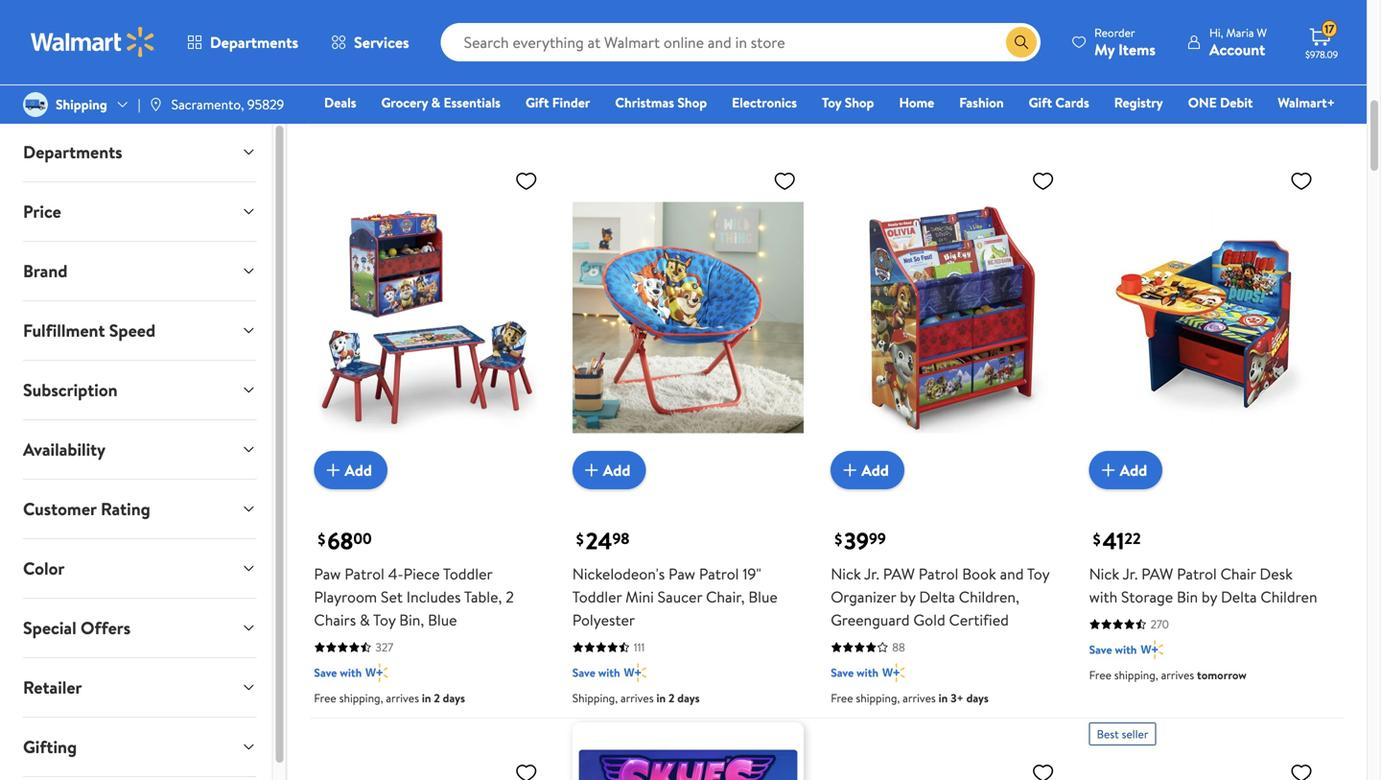 Task type: locate. For each thing, give the bounding box(es) containing it.
w
[[1257, 24, 1267, 41]]

departments up 95829
[[210, 32, 298, 53]]

days
[[419, 98, 442, 114], [708, 98, 731, 114], [967, 98, 989, 114], [443, 690, 465, 706], [678, 690, 700, 706], [967, 690, 989, 706]]

1 horizontal spatial toy
[[822, 93, 842, 112]]

88
[[892, 639, 905, 655]]

toddler for 68
[[443, 563, 493, 584]]

0 horizontal spatial gift
[[526, 93, 549, 112]]

add up the 00
[[345, 460, 372, 481]]

delta inside nick jr. paw patrol chair desk with storage bin by delta children
[[1221, 586, 1257, 608]]

2 delta from the left
[[1221, 586, 1257, 608]]

$ left 24
[[576, 529, 584, 550]]

essentials
[[444, 93, 501, 112]]

0 horizontal spatial departments
[[23, 140, 122, 164]]

add for 39
[[862, 460, 889, 481]]

patrol inside nick jr. paw patrol chair desk with storage bin by delta children
[[1177, 563, 1217, 584]]

1 horizontal spatial toddler
[[573, 586, 622, 608]]

blue inside nickelodeon's paw patrol 19" toddler mini saucer chair, blue polyester
[[749, 586, 778, 608]]

with left storage
[[1090, 586, 1118, 608]]

free shipping, arrives tomorrow down 270
[[1090, 667, 1247, 683]]

shop for toy shop
[[845, 93, 875, 112]]

1 horizontal spatial delta
[[1221, 586, 1257, 608]]

free shipping, arrives in 3+ days down 46
[[831, 98, 989, 114]]

shop
[[678, 93, 707, 112], [845, 93, 875, 112]]

1 delta from the left
[[919, 586, 956, 608]]

hi,
[[1210, 24, 1224, 41]]

paw patrol 2-in-1 activity bench and desk by delta children - greenguard gold certified, blue image
[[831, 753, 1063, 780]]

4 add button from the left
[[1090, 451, 1163, 490]]

& right grocery
[[431, 93, 440, 112]]

0 horizontal spatial paw
[[883, 563, 915, 584]]

departments down shipping
[[23, 140, 122, 164]]

jr. inside nick jr. paw patrol chair desk with storage bin by delta children
[[1123, 563, 1138, 584]]

0 vertical spatial departments
[[210, 32, 298, 53]]

fulfillment speed tab
[[8, 301, 272, 360]]

 image
[[23, 92, 48, 117], [148, 97, 164, 112]]

my
[[1095, 39, 1115, 60]]

add to cart image up 39
[[839, 459, 862, 482]]

arrives right deals
[[362, 98, 395, 114]]

0 vertical spatial toy
[[822, 93, 842, 112]]

free shipping, arrives in 3+ days down 88
[[831, 690, 989, 706]]

$ for 41
[[1093, 529, 1101, 550]]

1 nick from the left
[[831, 563, 861, 584]]

nick for 39
[[831, 563, 861, 584]]

special offers
[[23, 616, 131, 640]]

add to cart image
[[580, 459, 603, 482]]

paw
[[883, 563, 915, 584], [1142, 563, 1174, 584]]

1 horizontal spatial blue
[[749, 586, 778, 608]]

arrives down 46
[[903, 98, 936, 114]]

1 free shipping, arrives tomorrow from the top
[[1090, 75, 1247, 91]]

retailer button
[[8, 658, 272, 717]]

1 add from the left
[[345, 460, 372, 481]]

blue
[[749, 586, 778, 608], [428, 609, 457, 631]]

2 tomorrow from the top
[[1197, 667, 1247, 683]]

add to cart image for 41
[[1097, 459, 1120, 482]]

arrives up one
[[1161, 75, 1195, 91]]

4 $ from the left
[[1093, 529, 1101, 550]]

3 add button from the left
[[831, 451, 905, 490]]

99
[[869, 528, 886, 549]]

gifting
[[23, 735, 77, 759]]

departments inside dropdown button
[[23, 140, 122, 164]]

add to cart image for 39
[[839, 459, 862, 482]]

jr. up storage
[[1123, 563, 1138, 584]]

save up deals
[[314, 72, 337, 89]]

add button up '99'
[[831, 451, 905, 490]]

1 horizontal spatial jr.
[[1123, 563, 1138, 584]]

$ inside $ 68 00
[[318, 529, 326, 550]]

free shipping, arrives in 3+ days
[[573, 98, 731, 114], [831, 98, 989, 114], [831, 690, 989, 706]]

retailer tab
[[8, 658, 272, 717]]

2 $ from the left
[[576, 529, 584, 550]]

save down greenguard
[[831, 665, 854, 681]]

0 horizontal spatial nick
[[831, 563, 861, 584]]

0 vertical spatial tomorrow
[[1197, 75, 1247, 91]]

gold
[[914, 609, 946, 631]]

toddler inside the paw patrol 4-piece toddler playroom set  includes table, 2 chairs & toy bin, blue
[[443, 563, 493, 584]]

free down the my
[[1090, 75, 1112, 91]]

1 vertical spatial blue
[[428, 609, 457, 631]]

patrol inside nickelodeon's paw patrol 19" toddler mini saucer chair, blue polyester
[[699, 563, 739, 584]]

$ inside $ 41 22
[[1093, 529, 1101, 550]]

blue inside the paw patrol 4-piece toddler playroom set  includes table, 2 chairs & toy bin, blue
[[428, 609, 457, 631]]

1 horizontal spatial shop
[[845, 93, 875, 112]]

shipping, arrives in 2 days down 111
[[573, 690, 700, 706]]

Search search field
[[441, 23, 1041, 61]]

add to cart image
[[322, 459, 345, 482], [839, 459, 862, 482], [1097, 459, 1120, 482]]

walmart plus image up christmas
[[624, 71, 647, 90]]

add up '99'
[[862, 460, 889, 481]]

shipping, left grocery
[[314, 98, 360, 114]]

$ for 39
[[835, 529, 843, 550]]

price button
[[8, 182, 272, 241]]

gift finder
[[526, 93, 590, 112]]

1 paw from the left
[[314, 563, 341, 584]]

1 by from the left
[[900, 586, 916, 608]]

gift left finder
[[526, 93, 549, 112]]

2 jr. from the left
[[1123, 563, 1138, 584]]

paw inside nickelodeon's paw patrol 19" toddler mini saucer chair, blue polyester
[[669, 563, 696, 584]]

shop left home
[[845, 93, 875, 112]]

save down chairs at the bottom left
[[314, 665, 337, 681]]

offers
[[81, 616, 131, 640]]

add to favorites list, paw patrol 2-in-1 activity bench and desk by delta children - greenguard gold certified, blue image
[[1032, 761, 1055, 780]]

& right chairs at the bottom left
[[360, 609, 370, 631]]

2 gift from the left
[[1029, 93, 1053, 112]]

2 patrol from the left
[[699, 563, 739, 584]]

paw patrol 4-piece toddler playroom set  includes table, 2 chairs & toy bin, blue
[[314, 563, 514, 631]]

add
[[345, 460, 372, 481], [603, 460, 631, 481], [862, 460, 889, 481], [1120, 460, 1148, 481]]

free down greenguard
[[831, 690, 853, 706]]

1 vertical spatial departments
[[23, 140, 122, 164]]

add button up "98"
[[573, 451, 646, 490]]

best seller
[[1097, 726, 1149, 742]]

2 horizontal spatial add to cart image
[[1097, 459, 1120, 482]]

1 vertical spatial free shipping, arrives tomorrow
[[1090, 667, 1247, 683]]

walmart plus image down 88
[[883, 663, 905, 682]]

2 shop from the left
[[845, 93, 875, 112]]

in
[[398, 98, 408, 114], [680, 98, 690, 114], [939, 98, 948, 114], [422, 690, 431, 706], [657, 690, 666, 706], [939, 690, 948, 706]]

gifting button
[[8, 718, 272, 776]]

table,
[[464, 586, 502, 608]]

customer rating tab
[[8, 480, 272, 538]]

delta inside the nick jr. paw patrol book and toy organizer by delta children, greenguard gold certified
[[919, 586, 956, 608]]

brand button
[[8, 242, 272, 300]]

194
[[634, 47, 651, 63]]

1 gift from the left
[[526, 93, 549, 112]]

certified
[[949, 609, 1009, 631]]

1 horizontal spatial paw
[[669, 563, 696, 584]]

customer rating
[[23, 497, 150, 521]]

by up gold
[[900, 586, 916, 608]]

save with down reorder
[[1090, 49, 1137, 66]]

0 horizontal spatial paw
[[314, 563, 341, 584]]

walmart plus image
[[1141, 48, 1164, 67], [366, 71, 388, 90], [1141, 640, 1164, 659], [883, 663, 905, 682]]

paw patrol 4-piece toddler playroom set  includes table, 2 chairs & toy bin, blue image
[[314, 161, 546, 474]]

shipping, arrives in 2 days
[[314, 98, 442, 114], [573, 690, 700, 706]]

nick inside nick jr. paw patrol chair desk with storage bin by delta children
[[1090, 563, 1120, 584]]

2 nick from the left
[[1090, 563, 1120, 584]]

0 horizontal spatial &
[[360, 609, 370, 631]]

add button up the 00
[[314, 451, 388, 490]]

2 vertical spatial toy
[[373, 609, 396, 631]]

143
[[376, 47, 392, 63]]

patrol up chair,
[[699, 563, 739, 584]]

special offers button
[[8, 599, 272, 657]]

tomorrow down bin on the right bottom of page
[[1197, 667, 1247, 683]]

1 vertical spatial shipping, arrives in 2 days
[[573, 690, 700, 706]]

desk
[[1260, 563, 1293, 584]]

2 add from the left
[[603, 460, 631, 481]]

gift left cards
[[1029, 93, 1053, 112]]

shipping,
[[1115, 75, 1159, 91], [598, 98, 642, 114], [856, 98, 900, 114], [1115, 667, 1159, 683], [339, 690, 383, 706], [856, 690, 900, 706]]

electronics link
[[724, 92, 806, 113]]

chairs
[[314, 609, 356, 631]]

toy right electronics link
[[822, 93, 842, 112]]

327
[[376, 639, 394, 655]]

home
[[899, 93, 935, 112]]

jr. for 41
[[1123, 563, 1138, 584]]

$ 68 00
[[318, 525, 372, 557]]

$ inside $ 39 99
[[835, 529, 843, 550]]

add up "98"
[[603, 460, 631, 481]]

add for 41
[[1120, 460, 1148, 481]]

shipping, down 327
[[339, 690, 383, 706]]

departments tab
[[8, 123, 272, 181]]

delta down "chair"
[[1221, 586, 1257, 608]]

nick inside the nick jr. paw patrol book and toy organizer by delta children, greenguard gold certified
[[831, 563, 861, 584]]

arrives
[[1161, 75, 1195, 91], [362, 98, 395, 114], [645, 98, 678, 114], [903, 98, 936, 114], [1161, 667, 1195, 683], [386, 690, 419, 706], [621, 690, 654, 706], [903, 690, 936, 706]]

$ inside $ 24 98
[[576, 529, 584, 550]]

0 horizontal spatial shop
[[678, 93, 707, 112]]

add up '22'
[[1120, 460, 1148, 481]]

includes
[[407, 586, 461, 608]]

price
[[23, 200, 61, 224]]

$
[[318, 529, 326, 550], [576, 529, 584, 550], [835, 529, 843, 550], [1093, 529, 1101, 550]]

1 paw from the left
[[883, 563, 915, 584]]

3 add from the left
[[862, 460, 889, 481]]

0 vertical spatial toddler
[[443, 563, 493, 584]]

68
[[328, 525, 353, 557]]

nick
[[831, 563, 861, 584], [1090, 563, 1120, 584]]

save with
[[1090, 49, 1137, 66], [314, 72, 362, 89], [573, 72, 620, 89], [831, 72, 879, 89], [1090, 642, 1137, 658], [314, 665, 362, 681], [573, 665, 620, 681], [831, 665, 879, 681]]

1 shop from the left
[[678, 93, 707, 112]]

christmas shop
[[615, 93, 707, 112]]

free shipping, arrives in 2 days
[[314, 690, 465, 706]]

0 horizontal spatial jr.
[[865, 563, 880, 584]]

free up best
[[1090, 667, 1112, 683]]

blue down includes on the left bottom
[[428, 609, 457, 631]]

3 add to cart image from the left
[[1097, 459, 1120, 482]]

shipping, down polyester
[[573, 690, 618, 706]]

free shipping, arrives in 3+ days for walmart plus icon underneath 46
[[831, 98, 989, 114]]

 image for sacramento, 95829
[[148, 97, 164, 112]]

1 horizontal spatial paw
[[1142, 563, 1174, 584]]

paw down '99'
[[883, 563, 915, 584]]

2 paw from the left
[[1142, 563, 1174, 584]]

0 horizontal spatial  image
[[23, 92, 48, 117]]

chair,
[[706, 586, 745, 608]]

0 horizontal spatial by
[[900, 586, 916, 608]]

1 vertical spatial &
[[360, 609, 370, 631]]

gift finder link
[[517, 92, 599, 113]]

paw inside the nick jr. paw patrol book and toy organizer by delta children, greenguard gold certified
[[883, 563, 915, 584]]

0 horizontal spatial add to cart image
[[322, 459, 345, 482]]

save with down chairs at the bottom left
[[314, 665, 362, 681]]

1 $ from the left
[[318, 529, 326, 550]]

add to cart image up 41
[[1097, 459, 1120, 482]]

storage
[[1122, 586, 1174, 608]]

2 add button from the left
[[573, 451, 646, 490]]

toy
[[822, 93, 842, 112], [1027, 563, 1050, 584], [373, 609, 396, 631]]

account
[[1210, 39, 1266, 60]]

24
[[586, 525, 613, 557]]

1 horizontal spatial shipping, arrives in 2 days
[[573, 690, 700, 706]]

jr. for 39
[[865, 563, 880, 584]]

nickelodeon's paw patrol 19" toddler mini saucer chair, blue polyester
[[573, 563, 778, 631]]

add to favorites list, paw patrol 4-piece toddler playroom set  includes table, 2 chairs & toy bin, blue image
[[515, 169, 538, 193]]

0 vertical spatial free shipping, arrives tomorrow
[[1090, 75, 1247, 91]]

patrol up bin on the right bottom of page
[[1177, 563, 1217, 584]]

& inside the paw patrol 4-piece toddler playroom set  includes table, 2 chairs & toy bin, blue
[[360, 609, 370, 631]]

free shipping, arrives tomorrow up registry 'link'
[[1090, 75, 1247, 91]]

bin
[[1177, 586, 1198, 608]]

walmart plus image
[[624, 71, 647, 90], [883, 71, 905, 90], [366, 663, 388, 682], [624, 663, 647, 682]]

brand
[[23, 259, 68, 283]]

one debit
[[1189, 93, 1253, 112]]

0 vertical spatial &
[[431, 93, 440, 112]]

toddler inside nickelodeon's paw patrol 19" toddler mini saucer chair, blue polyester
[[573, 586, 622, 608]]

0 vertical spatial shipping, arrives in 2 days
[[314, 98, 442, 114]]

one debit link
[[1180, 92, 1262, 113]]

0 horizontal spatial toy
[[373, 609, 396, 631]]

add to favorites list, nick jr. paw patrol chair desk with storage bin by delta children image
[[1290, 169, 1313, 193]]

debit
[[1221, 93, 1253, 112]]

free shipping, arrives tomorrow
[[1090, 75, 1247, 91], [1090, 667, 1247, 683]]

2 by from the left
[[1202, 586, 1218, 608]]

2 horizontal spatial toy
[[1027, 563, 1050, 584]]

bin,
[[399, 609, 424, 631]]

saucer
[[658, 586, 703, 608]]

1 patrol from the left
[[345, 563, 385, 584]]

price tab
[[8, 182, 272, 241]]

4 add from the left
[[1120, 460, 1148, 481]]

1 vertical spatial toddler
[[573, 586, 622, 608]]

$ left 68 on the left bottom of page
[[318, 529, 326, 550]]

0 horizontal spatial toddler
[[443, 563, 493, 584]]

home link
[[891, 92, 943, 113]]

jr. inside the nick jr. paw patrol book and toy organizer by delta children, greenguard gold certified
[[865, 563, 880, 584]]

 image right | in the top left of the page
[[148, 97, 164, 112]]

availability
[[23, 438, 106, 462]]

shop right christmas
[[678, 93, 707, 112]]

0 vertical spatial shipping,
[[314, 98, 360, 114]]

save with down storage
[[1090, 642, 1137, 658]]

with up christmas
[[598, 72, 620, 89]]

retailer
[[23, 675, 82, 699]]

2 inside the paw patrol 4-piece toddler playroom set  includes table, 2 chairs & toy bin, blue
[[506, 586, 514, 608]]

paw inside the paw patrol 4-piece toddler playroom set  includes table, 2 chairs & toy bin, blue
[[314, 563, 341, 584]]

delta up gold
[[919, 586, 956, 608]]

save with up toy shop
[[831, 72, 879, 89]]

gift for gift cards
[[1029, 93, 1053, 112]]

save
[[1090, 49, 1113, 66], [314, 72, 337, 89], [573, 72, 596, 89], [831, 72, 854, 89], [1090, 642, 1113, 658], [314, 665, 337, 681], [573, 665, 596, 681], [831, 665, 854, 681]]

shop for christmas shop
[[678, 93, 707, 112]]

1 jr. from the left
[[865, 563, 880, 584]]

1 horizontal spatial gift
[[1029, 93, 1053, 112]]

free shipping, arrives in 3+ days down 194
[[573, 98, 731, 114]]

add for 24
[[603, 460, 631, 481]]

2 paw from the left
[[669, 563, 696, 584]]

paw inside nick jr. paw patrol chair desk with storage bin by delta children
[[1142, 563, 1174, 584]]

1 horizontal spatial add to cart image
[[839, 459, 862, 482]]

add to favorites list, nickelodeon paw patrol, chase, battery operated, 3d, led night light, easy activation with auto shut off, 18785 image
[[515, 761, 538, 780]]

3 patrol from the left
[[919, 563, 959, 584]]

1 horizontal spatial shipping,
[[573, 690, 618, 706]]

2 add to cart image from the left
[[839, 459, 862, 482]]

registry link
[[1106, 92, 1172, 113]]

1 horizontal spatial by
[[1202, 586, 1218, 608]]

by inside the nick jr. paw patrol book and toy organizer by delta children, greenguard gold certified
[[900, 586, 916, 608]]

patrol inside the paw patrol 4-piece toddler playroom set  includes table, 2 chairs & toy bin, blue
[[345, 563, 385, 584]]

one
[[1189, 93, 1217, 112]]

1 vertical spatial toy
[[1027, 563, 1050, 584]]

4 patrol from the left
[[1177, 563, 1217, 584]]

1 add to cart image from the left
[[322, 459, 345, 482]]

1 horizontal spatial departments
[[210, 32, 298, 53]]

sacramento, 95829
[[171, 95, 284, 114]]

 image left shipping
[[23, 92, 48, 117]]

0 vertical spatial blue
[[749, 586, 778, 608]]

0 horizontal spatial shipping, arrives in 2 days
[[314, 98, 442, 114]]

1 horizontal spatial &
[[431, 93, 440, 112]]

blue down "19"" on the right bottom
[[749, 586, 778, 608]]

gift cards
[[1029, 93, 1090, 112]]

add button for 68
[[314, 451, 388, 490]]

nick for 41
[[1090, 563, 1120, 584]]

1 horizontal spatial  image
[[148, 97, 164, 112]]

shipping, down 46
[[856, 98, 900, 114]]

0 horizontal spatial delta
[[919, 586, 956, 608]]

jr. up organizer at the bottom of page
[[865, 563, 880, 584]]

17
[[1325, 21, 1335, 37]]

0 horizontal spatial blue
[[428, 609, 457, 631]]

shipping,
[[314, 98, 360, 114], [573, 690, 618, 706]]

1 horizontal spatial nick
[[1090, 563, 1120, 584]]

by right bin on the right bottom of page
[[1202, 586, 1218, 608]]

1 vertical spatial tomorrow
[[1197, 667, 1247, 683]]

nick up organizer at the bottom of page
[[831, 563, 861, 584]]

add to favorites list, nick jr. paw patrol activity easel with storage by delta children, greenguard gold certified image
[[1290, 761, 1313, 780]]

save with up finder
[[573, 72, 620, 89]]

paw up storage
[[1142, 563, 1174, 584]]

toy down set
[[373, 609, 396, 631]]

1 add button from the left
[[314, 451, 388, 490]]

patrol up playroom
[[345, 563, 385, 584]]

patrol inside the nick jr. paw patrol book and toy organizer by delta children, greenguard gold certified
[[919, 563, 959, 584]]

nick jr. paw patrol chair desk with storage bin by delta children image
[[1090, 161, 1321, 474]]

add button up '22'
[[1090, 451, 1163, 490]]

3 $ from the left
[[835, 529, 843, 550]]

toddler up polyester
[[573, 586, 622, 608]]

departments
[[210, 32, 298, 53], [23, 140, 122, 164]]

$978.09
[[1306, 48, 1339, 61]]

toy right and
[[1027, 563, 1050, 584]]

paw up playroom
[[314, 563, 341, 584]]

2 free shipping, arrives tomorrow from the top
[[1090, 667, 1247, 683]]

subscription button
[[8, 361, 272, 419]]



Task type: describe. For each thing, give the bounding box(es) containing it.
add to cart image for 68
[[322, 459, 345, 482]]

arrives down 327
[[386, 690, 419, 706]]

save up best
[[1090, 642, 1113, 658]]

book
[[963, 563, 997, 584]]

|
[[138, 95, 141, 114]]

cards
[[1056, 93, 1090, 112]]

shipping, up "registry"
[[1115, 75, 1159, 91]]

toy shop link
[[814, 92, 883, 113]]

subscription
[[23, 378, 118, 402]]

walmart plus image down 270
[[1141, 640, 1164, 659]]

color button
[[8, 539, 272, 598]]

subscription tab
[[8, 361, 272, 419]]

with down polyester
[[598, 665, 620, 681]]

1 tomorrow from the top
[[1197, 75, 1247, 91]]

19"
[[743, 563, 762, 584]]

walmart plus image down 46
[[883, 71, 905, 90]]

free down chairs at the bottom left
[[314, 690, 337, 706]]

hi, maria w account
[[1210, 24, 1267, 60]]

$ 24 98
[[576, 525, 630, 557]]

add button for 41
[[1090, 451, 1163, 490]]

best
[[1097, 726, 1119, 742]]

sacramento,
[[171, 95, 244, 114]]

color
[[23, 556, 65, 580]]

shipping, right finder
[[598, 98, 642, 114]]

walmart image
[[31, 27, 155, 58]]

electronics
[[732, 93, 797, 112]]

$ for 24
[[576, 529, 584, 550]]

gift for gift finder
[[526, 93, 549, 112]]

$ for 68
[[318, 529, 326, 550]]

with up toy shop
[[857, 72, 879, 89]]

fulfillment speed button
[[8, 301, 272, 360]]

270
[[1151, 616, 1169, 632]]

111
[[634, 639, 645, 655]]

fashion
[[960, 93, 1004, 112]]

children
[[1261, 586, 1318, 608]]

free left home
[[831, 98, 853, 114]]

save down polyester
[[573, 665, 596, 681]]

95829
[[247, 95, 284, 114]]

with down storage
[[1115, 642, 1137, 658]]

walmart plus image down 143
[[366, 71, 388, 90]]

services button
[[315, 19, 426, 65]]

1 vertical spatial shipping,
[[573, 690, 618, 706]]

save with up deals link
[[314, 72, 362, 89]]

nick jr. paw patrol activity easel with storage by delta children, greenguard gold certified image
[[1090, 753, 1321, 780]]

christmas
[[615, 93, 675, 112]]

deals link
[[316, 92, 365, 113]]

grocery & essentials
[[381, 93, 501, 112]]

with up free shipping, arrives in 2 days on the bottom left
[[340, 665, 362, 681]]

organizer
[[831, 586, 897, 608]]

customer rating button
[[8, 480, 272, 538]]

Walmart Site-Wide search field
[[441, 23, 1041, 61]]

search icon image
[[1014, 35, 1030, 50]]

grocery & essentials link
[[373, 92, 509, 113]]

nickelodeon's
[[573, 563, 665, 584]]

playroom
[[314, 586, 377, 608]]

departments inside popup button
[[210, 32, 298, 53]]

chair
[[1221, 563, 1256, 584]]

with up deals link
[[340, 72, 362, 89]]

services
[[354, 32, 409, 53]]

arrives down 88
[[903, 690, 936, 706]]

toy inside toy shop link
[[822, 93, 842, 112]]

with inside nick jr. paw patrol chair desk with storage bin by delta children
[[1090, 586, 1118, 608]]

departments button
[[171, 19, 315, 65]]

nick jr. paw patrol book and toy organizer by delta children, greenguard gold certified
[[831, 563, 1050, 631]]

nick jr. paw patrol chair desk with storage bin by delta children
[[1090, 563, 1318, 608]]

departments button
[[8, 123, 272, 181]]

availability tab
[[8, 420, 272, 479]]

0 horizontal spatial shipping,
[[314, 98, 360, 114]]

brand tab
[[8, 242, 272, 300]]

special
[[23, 616, 76, 640]]

39
[[844, 525, 869, 557]]

walmart plus image down 327
[[366, 663, 388, 682]]

speed
[[109, 319, 156, 343]]

gift cards link
[[1020, 92, 1098, 113]]

3+ right christmas
[[693, 98, 705, 114]]

3+ right home
[[951, 98, 964, 114]]

and
[[1000, 563, 1024, 584]]

add to favorites list, nick jr. paw patrol book and toy organizer by delta children, greenguard gold certified image
[[1032, 169, 1055, 193]]

greenguard
[[831, 609, 910, 631]]

41
[[1103, 525, 1125, 557]]

nickelodeon's paw patrol 19" toddler mini saucer chair, blue polyester image
[[573, 161, 804, 474]]

children,
[[959, 586, 1020, 608]]

piece
[[404, 563, 440, 584]]

special offers tab
[[8, 599, 272, 657]]

set
[[381, 586, 403, 608]]

save with down polyester
[[573, 665, 620, 681]]

shipping, down 88
[[856, 690, 900, 706]]

add for 68
[[345, 460, 372, 481]]

maria
[[1227, 24, 1254, 41]]

add button for 39
[[831, 451, 905, 490]]

shipping, down 270
[[1115, 667, 1159, 683]]

& inside the grocery & essentials link
[[431, 93, 440, 112]]

3+ up paw patrol 2-in-1 activity bench and desk by delta children - greenguard gold certified, blue "image"
[[951, 690, 964, 706]]

deals
[[324, 93, 356, 112]]

by inside nick jr. paw patrol chair desk with storage bin by delta children
[[1202, 586, 1218, 608]]

gifting tab
[[8, 718, 272, 776]]

toy shop
[[822, 93, 875, 112]]

arrives down 270
[[1161, 667, 1195, 683]]

rating
[[101, 497, 150, 521]]

arrives down 194
[[645, 98, 678, 114]]

paw for 41
[[1142, 563, 1174, 584]]

walmart+
[[1278, 93, 1336, 112]]

nickelodeon paw patrol, chase, battery operated, 3d, led night light, easy activation with auto shut off, 18785 image
[[314, 753, 546, 780]]

nick jr. paw patrol book and toy organizer by delta children, greenguard gold certified image
[[831, 161, 1063, 474]]

save with down greenguard
[[831, 665, 879, 681]]

color tab
[[8, 539, 272, 598]]

walmart plus image up registry 'link'
[[1141, 48, 1164, 67]]

fashion link
[[951, 92, 1013, 113]]

4-
[[388, 563, 404, 584]]

with down greenguard
[[857, 665, 879, 681]]

toddler for 24
[[573, 586, 622, 608]]

customer
[[23, 497, 97, 521]]

add button for 24
[[573, 451, 646, 490]]

free left christmas
[[573, 98, 595, 114]]

fulfillment speed
[[23, 319, 156, 343]]

save up toy shop
[[831, 72, 854, 89]]

walmart+ link
[[1270, 92, 1344, 113]]

 image for shipping
[[23, 92, 48, 117]]

add to favorites list, nickelodeon's paw patrol 19" toddler mini saucer chair, blue polyester image
[[774, 169, 797, 193]]

availability button
[[8, 420, 272, 479]]

46
[[892, 47, 906, 63]]

walmart plus image down 111
[[624, 663, 647, 682]]

with right the my
[[1115, 49, 1137, 66]]

christmas shop link
[[607, 92, 716, 113]]

paw for 39
[[883, 563, 915, 584]]

grocery
[[381, 93, 428, 112]]

save down reorder
[[1090, 49, 1113, 66]]

free shipping, arrives in 3+ days for walmart plus icon on top of christmas
[[573, 98, 731, 114]]

00
[[353, 528, 372, 549]]

mini
[[626, 586, 654, 608]]

toy inside the paw patrol 4-piece toddler playroom set  includes table, 2 chairs & toy bin, blue
[[373, 609, 396, 631]]

finder
[[552, 93, 590, 112]]

toy inside the nick jr. paw patrol book and toy organizer by delta children, greenguard gold certified
[[1027, 563, 1050, 584]]

arrives down 111
[[621, 690, 654, 706]]

registry
[[1115, 93, 1164, 112]]

save up finder
[[573, 72, 596, 89]]



Task type: vqa. For each thing, say whether or not it's contained in the screenshot.


